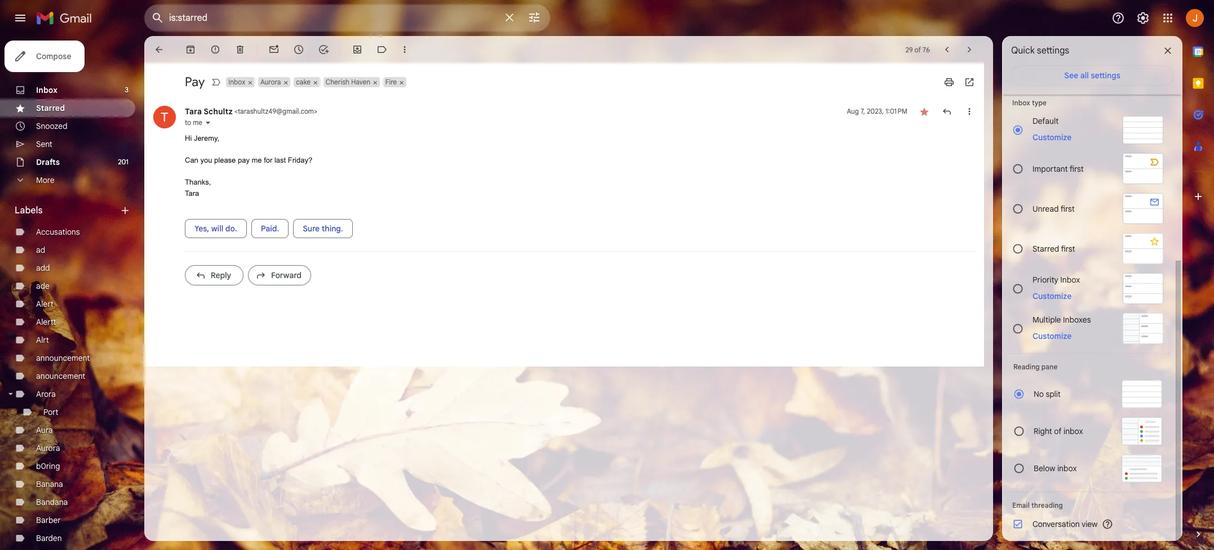 Task type: locate. For each thing, give the bounding box(es) containing it.
alert
[[36, 299, 53, 310]]

older image
[[964, 44, 976, 55]]

aurora
[[261, 78, 281, 86], [36, 444, 60, 454]]

1 vertical spatial aurora
[[36, 444, 60, 454]]

to me
[[185, 118, 202, 127]]

customize down priority inbox
[[1033, 291, 1072, 301]]

search mail image
[[148, 8, 168, 28]]

aurora inside labels navigation
[[36, 444, 60, 454]]

of right right
[[1055, 427, 1062, 437]]

to
[[185, 118, 191, 127]]

paid. button
[[251, 219, 289, 239]]

0 vertical spatial first
[[1070, 164, 1084, 174]]

customize button down priority inbox
[[1026, 290, 1079, 303]]

delete image
[[235, 44, 246, 55]]

priority inbox
[[1033, 275, 1081, 285]]

aug 7, 2023, 1:01 pm
[[847, 107, 908, 116]]

inbox type element
[[1013, 99, 1164, 107]]

1 horizontal spatial of
[[1055, 427, 1062, 437]]

customize button down default at the top of the page
[[1026, 131, 1079, 144]]

1 tara from the top
[[185, 107, 202, 117]]

main menu image
[[14, 11, 27, 25]]

settings right quick
[[1038, 45, 1070, 56]]

more image
[[399, 44, 411, 55]]

aurora inside button
[[261, 78, 281, 86]]

starred link
[[36, 103, 65, 113]]

2 vertical spatial customize
[[1033, 331, 1072, 341]]

1 vertical spatial inbox
[[1058, 464, 1077, 474]]

<
[[234, 107, 238, 116]]

drafts
[[36, 157, 60, 167]]

0 vertical spatial starred
[[36, 103, 65, 113]]

inbox button
[[226, 77, 247, 87]]

0 vertical spatial customize button
[[1026, 131, 1079, 144]]

3 customize from the top
[[1033, 331, 1072, 341]]

threading
[[1032, 502, 1063, 510]]

7,
[[861, 107, 866, 116]]

2 vertical spatial first
[[1062, 244, 1076, 254]]

1 customize from the top
[[1033, 133, 1072, 143]]

customize for priority inbox
[[1033, 291, 1072, 301]]

tara schultz cell
[[185, 107, 318, 117]]

me
[[193, 118, 202, 127], [252, 156, 262, 165]]

alrt
[[36, 336, 49, 346]]

1 vertical spatial starred
[[1033, 244, 1060, 254]]

email threading element
[[1013, 502, 1164, 510]]

1 vertical spatial first
[[1061, 204, 1075, 214]]

of
[[915, 45, 921, 54], [1055, 427, 1062, 437]]

inbox up the "starred" link
[[36, 85, 58, 95]]

starred first
[[1033, 244, 1076, 254]]

customize down multiple
[[1033, 331, 1072, 341]]

starred for starred first
[[1033, 244, 1060, 254]]

inbox right below
[[1058, 464, 1077, 474]]

multiple
[[1033, 315, 1062, 325]]

aurora for 'aurora' button
[[261, 78, 281, 86]]

starred
[[36, 103, 65, 113], [1033, 244, 1060, 254]]

reply
[[211, 271, 231, 281]]

0 vertical spatial of
[[915, 45, 921, 54]]

29 of 76
[[906, 45, 931, 54]]

1 horizontal spatial settings
[[1091, 70, 1121, 81]]

thanks,
[[185, 178, 211, 187]]

1 vertical spatial customize button
[[1026, 290, 1079, 303]]

0 vertical spatial settings
[[1038, 45, 1070, 56]]

clear search image
[[499, 6, 521, 29]]

first up priority inbox
[[1062, 244, 1076, 254]]

multiple inboxes
[[1033, 315, 1092, 325]]

below
[[1034, 464, 1056, 474]]

advanced search options image
[[523, 6, 546, 29]]

important first
[[1033, 164, 1084, 174]]

0 horizontal spatial settings
[[1038, 45, 1070, 56]]

me left for
[[252, 156, 262, 165]]

1 horizontal spatial aurora
[[261, 78, 281, 86]]

arora link
[[36, 390, 56, 400]]

0 vertical spatial inbox
[[1064, 427, 1084, 437]]

2 vertical spatial customize button
[[1026, 330, 1079, 343]]

first for important first
[[1070, 164, 1084, 174]]

friday?
[[288, 156, 313, 165]]

cherish haven button
[[324, 77, 372, 87]]

will
[[211, 224, 223, 234]]

2 customize from the top
[[1033, 291, 1072, 301]]

yes,
[[195, 224, 209, 234]]

Search mail text field
[[169, 12, 496, 24]]

inbox type
[[1013, 99, 1047, 107]]

of left 76
[[915, 45, 921, 54]]

settings right all
[[1091, 70, 1121, 81]]

inbox
[[229, 78, 245, 86], [36, 85, 58, 95], [1013, 99, 1031, 107], [1061, 275, 1081, 285]]

inbox inside labels navigation
[[36, 85, 58, 95]]

cherish haven
[[326, 78, 371, 86]]

forward
[[271, 271, 302, 281]]

no split
[[1034, 390, 1061, 400]]

announcement link
[[36, 354, 90, 364]]

customize button
[[1026, 131, 1079, 144], [1026, 290, 1079, 303], [1026, 330, 1079, 343]]

newer image
[[942, 44, 953, 55]]

ad
[[36, 245, 45, 255]]

sent
[[36, 139, 52, 149]]

announcement
[[36, 354, 90, 364]]

0 vertical spatial me
[[193, 118, 202, 127]]

customize
[[1033, 133, 1072, 143], [1033, 291, 1072, 301], [1033, 331, 1072, 341]]

inbox inside button
[[229, 78, 245, 86]]

me right to
[[193, 118, 202, 127]]

1 vertical spatial tara
[[185, 189, 199, 198]]

priority
[[1033, 275, 1059, 285]]

1 vertical spatial me
[[252, 156, 262, 165]]

starred up priority
[[1033, 244, 1060, 254]]

see all settings button
[[1012, 65, 1174, 86]]

customize down default at the top of the page
[[1033, 133, 1072, 143]]

pay
[[185, 74, 205, 90]]

thanks, tara
[[185, 178, 211, 198]]

red-star checkbox
[[919, 106, 931, 117]]

sure
[[303, 224, 320, 234]]

of for 29
[[915, 45, 921, 54]]

3 customize button from the top
[[1026, 330, 1079, 343]]

support image
[[1112, 11, 1126, 25]]

0 vertical spatial tara
[[185, 107, 202, 117]]

inbox left type
[[1013, 99, 1031, 107]]

starred inside labels navigation
[[36, 103, 65, 113]]

conversation view
[[1033, 520, 1098, 530]]

add
[[36, 263, 50, 274]]

1 vertical spatial customize
[[1033, 291, 1072, 301]]

last
[[275, 156, 286, 165]]

first right important
[[1070, 164, 1084, 174]]

haven
[[351, 78, 371, 86]]

no
[[1034, 390, 1044, 400]]

0 vertical spatial aurora
[[261, 78, 281, 86]]

0 horizontal spatial of
[[915, 45, 921, 54]]

0 horizontal spatial starred
[[36, 103, 65, 113]]

reply link
[[185, 266, 244, 286]]

aurora up b0ring on the left bottom
[[36, 444, 60, 454]]

customize button down multiple
[[1026, 330, 1079, 343]]

aurora up tarashultz49@gmail.com
[[261, 78, 281, 86]]

ade
[[36, 281, 50, 292]]

tara down thanks,
[[185, 189, 199, 198]]

port
[[43, 408, 58, 418]]

1:01 pm
[[886, 107, 908, 116]]

below inbox
[[1034, 464, 1077, 474]]

accusations link
[[36, 227, 80, 237]]

add link
[[36, 263, 50, 274]]

snooze image
[[293, 44, 305, 55]]

inbox right right
[[1064, 427, 1084, 437]]

report spam image
[[210, 44, 221, 55]]

1 vertical spatial of
[[1055, 427, 1062, 437]]

starred up snoozed link
[[36, 103, 65, 113]]

customize for default
[[1033, 133, 1072, 143]]

1 vertical spatial settings
[[1091, 70, 1121, 81]]

more button
[[0, 171, 135, 189]]

inbox up '<'
[[229, 78, 245, 86]]

important
[[1033, 164, 1068, 174]]

of for right
[[1055, 427, 1062, 437]]

more
[[36, 175, 54, 186]]

unread first
[[1033, 204, 1075, 214]]

2 tara from the top
[[185, 189, 199, 198]]

settings inside see all settings button
[[1091, 70, 1121, 81]]

76
[[923, 45, 931, 54]]

accusations
[[36, 227, 80, 237]]

red star image
[[919, 106, 931, 117]]

2 customize button from the top
[[1026, 290, 1079, 303]]

barden link
[[36, 534, 62, 544]]

1 customize button from the top
[[1026, 131, 1079, 144]]

see
[[1065, 70, 1079, 81]]

0 horizontal spatial aurora
[[36, 444, 60, 454]]

first right unread
[[1061, 204, 1075, 214]]

None search field
[[144, 5, 550, 32]]

reading pane element
[[1014, 363, 1163, 372]]

tara up the to me
[[185, 107, 202, 117]]

banana link
[[36, 480, 63, 490]]

tara
[[185, 107, 202, 117], [185, 189, 199, 198]]

1 horizontal spatial starred
[[1033, 244, 1060, 254]]

ade link
[[36, 281, 50, 292]]

default
[[1033, 116, 1059, 126]]

0 vertical spatial customize
[[1033, 133, 1072, 143]]

archive image
[[185, 44, 196, 55]]

aurora for "aurora" 'link' at the bottom left of page
[[36, 444, 60, 454]]

tab list
[[1183, 36, 1215, 510]]



Task type: vqa. For each thing, say whether or not it's contained in the screenshot.
the topmost The Oct 3
no



Task type: describe. For each thing, give the bounding box(es) containing it.
b0ring
[[36, 462, 60, 472]]

add to tasks image
[[318, 44, 329, 55]]

1 horizontal spatial me
[[252, 156, 262, 165]]

tarashultz49@gmail.com
[[238, 107, 314, 116]]

quick
[[1012, 45, 1035, 56]]

3
[[125, 86, 129, 94]]

labels
[[15, 205, 43, 217]]

compose
[[36, 51, 71, 61]]

settings image
[[1137, 11, 1150, 25]]

hi jeremy,
[[185, 134, 222, 143]]

yes, will do. button
[[185, 219, 247, 239]]

snoozed link
[[36, 121, 67, 131]]

alrt link
[[36, 336, 49, 346]]

0 horizontal spatial me
[[193, 118, 202, 127]]

right of inbox
[[1034, 427, 1084, 437]]

port link
[[43, 408, 58, 418]]

anouncement link
[[36, 372, 85, 382]]

all
[[1081, 70, 1089, 81]]

29
[[906, 45, 913, 54]]

for
[[264, 156, 273, 165]]

inbox for inbox type
[[1013, 99, 1031, 107]]

compose button
[[5, 41, 85, 72]]

sure thing. button
[[293, 219, 353, 239]]

quick settings element
[[1012, 45, 1070, 65]]

inboxes
[[1064, 315, 1092, 325]]

labels image
[[377, 44, 388, 55]]

barber
[[36, 516, 61, 526]]

gmail image
[[36, 7, 98, 29]]

reading
[[1014, 363, 1040, 372]]

pane
[[1042, 363, 1058, 372]]

tara inside thanks, tara
[[185, 189, 199, 198]]

right
[[1034, 427, 1053, 437]]

back to starred image
[[153, 44, 165, 55]]

alert link
[[36, 299, 53, 310]]

unread
[[1033, 204, 1059, 214]]

do.
[[225, 224, 237, 234]]

split
[[1046, 390, 1061, 400]]

hi
[[185, 134, 192, 143]]

labels heading
[[15, 205, 120, 217]]

inbox for inbox button
[[229, 78, 245, 86]]

customize button for default
[[1026, 131, 1079, 144]]

aura link
[[36, 426, 53, 436]]

move to inbox image
[[352, 44, 363, 55]]

can you please pay me for last friday?
[[185, 156, 315, 165]]

tara schultz < tarashultz49@gmail.com >
[[185, 107, 318, 117]]

email threading
[[1013, 502, 1063, 510]]

show details image
[[205, 120, 211, 126]]

aurora button
[[258, 77, 282, 87]]

inbox for "inbox" link
[[36, 85, 58, 95]]

email
[[1013, 502, 1030, 510]]

first for unread first
[[1061, 204, 1075, 214]]

arora
[[36, 390, 56, 400]]

alertt link
[[36, 318, 56, 328]]

cake button
[[294, 77, 312, 87]]

type
[[1033, 99, 1047, 107]]

banana
[[36, 480, 63, 490]]

fire
[[386, 78, 397, 86]]

snoozed
[[36, 121, 67, 131]]

barber link
[[36, 516, 61, 526]]

aug 7, 2023, 1:01 pm cell
[[847, 106, 908, 117]]

b0ring link
[[36, 462, 60, 472]]

bandana
[[36, 498, 68, 508]]

pay
[[238, 156, 250, 165]]

bandana link
[[36, 498, 68, 508]]

paid.
[[261, 224, 279, 234]]

settings inside quick settings element
[[1038, 45, 1070, 56]]

please
[[214, 156, 236, 165]]

alertt
[[36, 318, 56, 328]]

aug
[[847, 107, 859, 116]]

first for starred first
[[1062, 244, 1076, 254]]

barden
[[36, 534, 62, 544]]

customize button for multiple inboxes
[[1026, 330, 1079, 343]]

labels navigation
[[0, 36, 144, 551]]

aura
[[36, 426, 53, 436]]

customize for multiple inboxes
[[1033, 331, 1072, 341]]

view
[[1082, 520, 1098, 530]]

201
[[118, 158, 129, 166]]

drafts link
[[36, 157, 60, 167]]

see all settings
[[1065, 70, 1121, 81]]

customize button for priority inbox
[[1026, 290, 1079, 303]]

>
[[314, 107, 318, 116]]

inbox right priority
[[1061, 275, 1081, 285]]

forward link
[[248, 266, 311, 286]]

sent link
[[36, 139, 52, 149]]

sure thing.
[[303, 224, 343, 234]]

starred for the "starred" link
[[36, 103, 65, 113]]

fire button
[[383, 77, 398, 87]]

inbox link
[[36, 85, 58, 95]]

2023,
[[867, 107, 884, 116]]

can
[[185, 156, 198, 165]]



